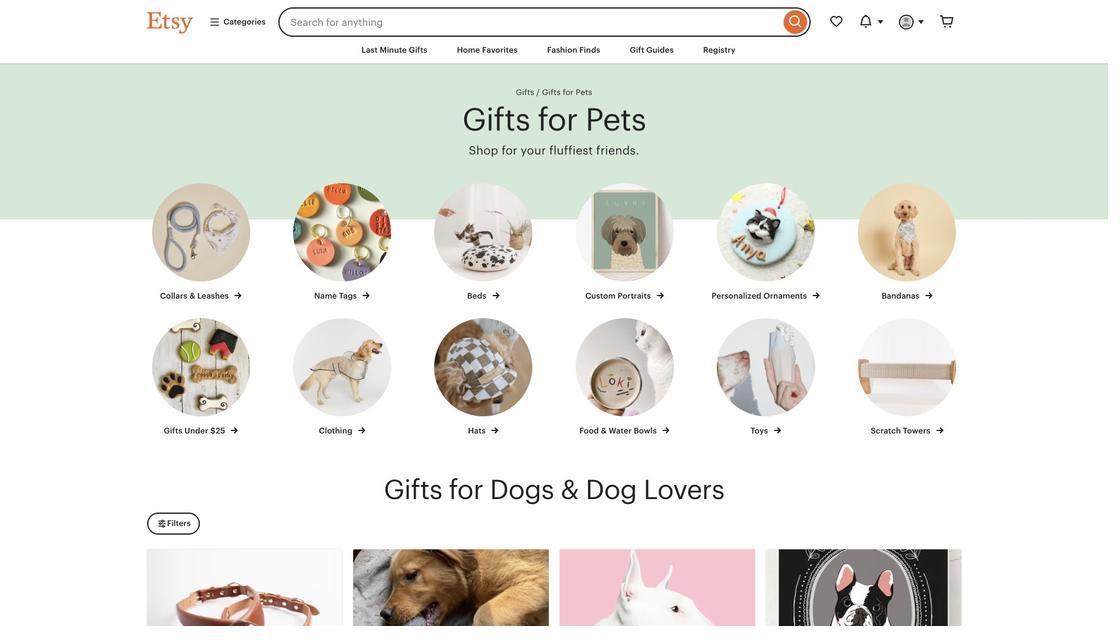 Task type: locate. For each thing, give the bounding box(es) containing it.
categories
[[224, 17, 266, 26]]

gift
[[630, 45, 644, 55]]

gifts for dogs & dog lovers
[[384, 475, 724, 506]]

gifts for pets right "gifts" link
[[542, 88, 592, 97]]

toys link
[[706, 318, 825, 437]]

collars
[[160, 291, 187, 301]]

& right collars
[[189, 291, 195, 301]]

for left your
[[502, 144, 517, 157]]

bowls
[[634, 426, 657, 436]]

hats
[[468, 426, 488, 436]]

scratch towers
[[871, 426, 932, 436]]

for down fashion finds 'link'
[[563, 88, 574, 97]]

finds
[[579, 45, 600, 55]]

Search for anything text field
[[278, 7, 780, 37]]

gift guides link
[[620, 39, 683, 61]]

categories banner
[[125, 0, 983, 37]]

friends.
[[596, 144, 639, 157]]

pets up friends.
[[585, 102, 646, 137]]

leashes
[[197, 291, 229, 301]]

beds link
[[424, 183, 543, 302]]

gift guides
[[630, 45, 674, 55]]

0 vertical spatial &
[[189, 291, 195, 301]]

personalized
[[712, 291, 761, 301]]

hats link
[[424, 318, 543, 437]]

tuxedo style leather collar for dogs, shirt style dog collar, italian leather personalized brass hardware, us made, custom doggy collar image
[[147, 549, 342, 626]]

categories button
[[200, 11, 275, 33]]

gifts under $25 link
[[141, 318, 261, 437]]

1 vertical spatial gifts for pets
[[462, 102, 646, 137]]

pets down finds
[[576, 88, 592, 97]]

registry link
[[694, 39, 745, 61]]

gifts for pets up shop for your fluffiest friends.
[[462, 102, 646, 137]]

for
[[563, 88, 574, 97], [538, 102, 578, 137], [502, 144, 517, 157], [449, 475, 483, 506]]

& for collars
[[189, 291, 195, 301]]

& left "dog"
[[560, 475, 579, 506]]

minute
[[380, 45, 407, 55]]

gifts link
[[516, 88, 534, 97]]

&
[[189, 291, 195, 301], [601, 426, 607, 436], [560, 475, 579, 506]]

& for food
[[601, 426, 607, 436]]

pets
[[576, 88, 592, 97], [585, 102, 646, 137]]

home favorites
[[457, 45, 518, 55]]

fashion finds link
[[538, 39, 609, 61]]

shop
[[469, 144, 498, 157]]

last minute gifts
[[362, 45, 428, 55]]

0 horizontal spatial &
[[189, 291, 195, 301]]

for left dogs
[[449, 475, 483, 506]]

custom portraits
[[585, 291, 653, 301]]

menu bar
[[125, 37, 983, 64]]

gifts for pets
[[542, 88, 592, 97], [462, 102, 646, 137]]

name tags link
[[283, 183, 402, 302]]

None search field
[[278, 7, 810, 37]]

your
[[521, 144, 546, 157]]

dogs
[[490, 475, 554, 506]]

gifts under $25
[[164, 426, 227, 436]]

& right food
[[601, 426, 607, 436]]

fashion
[[547, 45, 577, 55]]

new puppy gift. personalized dog toy. durable dog toy. squeaky toy. personalized pet gifts image
[[353, 549, 548, 626]]

personalized ornaments
[[712, 291, 809, 301]]

2 vertical spatial &
[[560, 475, 579, 506]]

collars & leashes link
[[141, 183, 261, 302]]

lovers
[[643, 475, 724, 506]]

2 horizontal spatial &
[[601, 426, 607, 436]]

none search field inside the categories banner
[[278, 7, 810, 37]]

1 vertical spatial &
[[601, 426, 607, 436]]

$25
[[210, 426, 225, 436]]

ornaments
[[763, 291, 807, 301]]

gifts
[[409, 45, 428, 55], [516, 88, 534, 97], [542, 88, 561, 97], [462, 102, 530, 137], [164, 426, 182, 436], [384, 475, 442, 506]]

filters
[[167, 519, 191, 528]]

name tags
[[314, 291, 359, 301]]



Task type: describe. For each thing, give the bounding box(es) containing it.
custom portraits link
[[565, 183, 684, 302]]

0 vertical spatial gifts for pets
[[542, 88, 592, 97]]

name
[[314, 291, 337, 301]]

1 horizontal spatial &
[[560, 475, 579, 506]]

registry
[[703, 45, 735, 55]]

under
[[184, 426, 208, 436]]

clothing link
[[283, 318, 402, 437]]

home
[[457, 45, 480, 55]]

menu bar containing last minute gifts
[[125, 37, 983, 64]]

tags
[[339, 291, 357, 301]]

collars & leashes
[[160, 291, 231, 301]]

comfy blue dog collar • graphic swirl pattern necktie image
[[560, 549, 755, 626]]

last minute gifts link
[[352, 39, 437, 61]]

clothing
[[319, 426, 354, 436]]

last
[[362, 45, 378, 55]]

toys
[[751, 426, 770, 436]]

towers
[[903, 426, 930, 436]]

personalized ornaments link
[[706, 183, 825, 302]]

custom pet portrait drawing, christmas gift for dog mom, dog portrait, portrait with name, personalized pet illustration, gift for dog lover image
[[766, 549, 961, 626]]

fashion finds
[[547, 45, 600, 55]]

custom
[[585, 291, 616, 301]]

bandanas link
[[848, 183, 967, 302]]

filters button
[[147, 513, 200, 535]]

shop for your fluffiest friends.
[[469, 144, 639, 157]]

fluffiest
[[549, 144, 593, 157]]

scratch
[[871, 426, 901, 436]]

for up shop for your fluffiest friends.
[[538, 102, 578, 137]]

water
[[609, 426, 632, 436]]

portraits
[[618, 291, 651, 301]]

food & water bowls link
[[565, 318, 684, 437]]

food & water bowls
[[579, 426, 659, 436]]

beds
[[467, 291, 488, 301]]

home favorites link
[[448, 39, 527, 61]]

1 vertical spatial pets
[[585, 102, 646, 137]]

dog
[[585, 475, 637, 506]]

favorites
[[482, 45, 518, 55]]

0 vertical spatial pets
[[576, 88, 592, 97]]

guides
[[646, 45, 674, 55]]

scratch towers link
[[848, 318, 967, 437]]

bandanas
[[882, 291, 922, 301]]

food
[[579, 426, 599, 436]]



Task type: vqa. For each thing, say whether or not it's contained in the screenshot.
10.00
no



